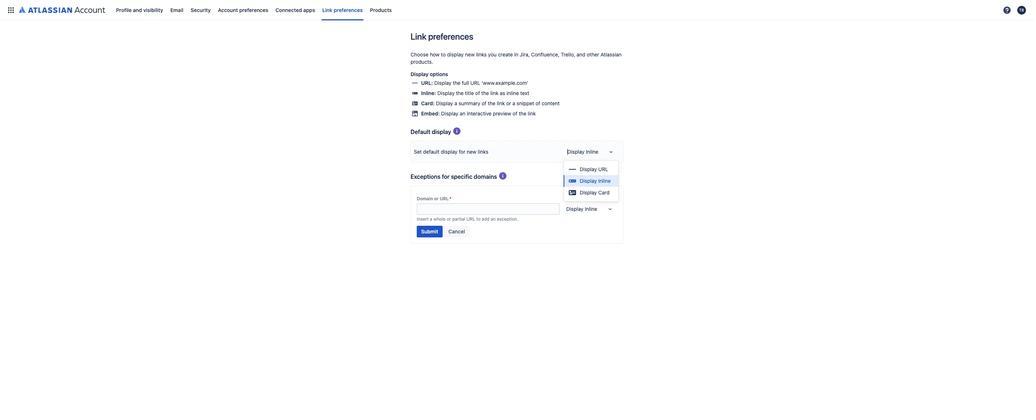 Task type: vqa. For each thing, say whether or not it's contained in the screenshot.
and
yes



Task type: describe. For each thing, give the bounding box(es) containing it.
1 vertical spatial or
[[434, 196, 439, 202]]

new for display
[[465, 51, 475, 58]]

1 horizontal spatial link
[[411, 31, 426, 42]]

link for or
[[497, 100, 505, 106]]

url left "*" at left
[[440, 196, 449, 202]]

of right title
[[475, 90, 480, 96]]

inline: display the title of the link as inline text
[[421, 90, 529, 96]]

exceptions for specific domains
[[411, 173, 497, 180]]

info inline message image
[[499, 172, 507, 181]]

0 horizontal spatial a
[[430, 217, 432, 222]]

2 horizontal spatial or
[[506, 100, 511, 106]]

email link
[[168, 4, 186, 16]]

open image
[[607, 148, 616, 156]]

summary
[[459, 100, 480, 106]]

display url
[[580, 166, 608, 172]]

banner containing profile and visibility
[[0, 0, 1034, 20]]

display card
[[580, 190, 610, 196]]

1 horizontal spatial a
[[454, 100, 457, 106]]

1 vertical spatial link preferences
[[411, 31, 473, 42]]

set default display for new links
[[414, 149, 488, 155]]

links for display
[[476, 51, 487, 58]]

of right preview
[[513, 110, 517, 117]]

preview
[[493, 110, 511, 117]]

add
[[482, 217, 490, 222]]

you
[[488, 51, 497, 58]]

account
[[218, 7, 238, 13]]

2 vertical spatial or
[[447, 217, 451, 222]]

set
[[414, 149, 422, 155]]

domains
[[474, 173, 497, 180]]

display inside choose how to display new links you create in jira, confluence, trello, and other atlassian products.
[[447, 51, 464, 58]]

url: display the full url 'www.example.com'
[[421, 80, 528, 86]]

display options
[[411, 71, 448, 77]]

preferences for account preferences link on the top left
[[239, 7, 268, 13]]

display left card
[[580, 190, 597, 196]]

of right snippet
[[536, 100, 540, 106]]

security
[[191, 7, 211, 13]]

account image
[[1017, 6, 1026, 14]]

profile and visibility
[[116, 7, 163, 13]]

atlassian
[[601, 51, 622, 58]]

jira,
[[520, 51, 530, 58]]

1 vertical spatial inline
[[598, 178, 611, 184]]

submit button
[[417, 226, 443, 238]]

url down open image
[[598, 166, 608, 172]]

connected
[[276, 7, 302, 13]]

create
[[498, 51, 513, 58]]

link for as
[[490, 90, 498, 96]]

cancel button
[[444, 226, 469, 238]]

in
[[514, 51, 518, 58]]

inline for open icon
[[585, 206, 597, 212]]

open image
[[606, 205, 614, 214]]

0 horizontal spatial for
[[442, 173, 450, 180]]

card:
[[421, 100, 435, 106]]

1 horizontal spatial to
[[476, 217, 481, 222]]

1 horizontal spatial for
[[459, 149, 465, 155]]

products.
[[411, 59, 433, 65]]

other
[[587, 51, 599, 58]]

display inline for open image
[[567, 149, 598, 155]]

profile and visibility link
[[114, 4, 165, 16]]

email
[[170, 7, 183, 13]]

exceptions
[[411, 173, 441, 180]]

trello,
[[561, 51, 575, 58]]

link preferences inside manage profile menu element
[[322, 7, 363, 13]]

new for for
[[467, 149, 476, 155]]

embed:
[[421, 110, 440, 117]]

card: display a summary of the link or a snippet of content
[[421, 100, 560, 106]]



Task type: locate. For each thing, give the bounding box(es) containing it.
link left as
[[490, 90, 498, 96]]

insert
[[417, 217, 429, 222]]

display up display card
[[580, 166, 597, 172]]

0 horizontal spatial preferences
[[239, 7, 268, 13]]

for
[[459, 149, 465, 155], [442, 173, 450, 180]]

and inside manage profile menu element
[[133, 7, 142, 13]]

an
[[460, 110, 465, 117], [491, 217, 496, 222]]

0 vertical spatial link
[[322, 7, 332, 13]]

2 vertical spatial display inline
[[566, 206, 597, 212]]

0 horizontal spatial link
[[322, 7, 332, 13]]

the up preview
[[488, 100, 495, 106]]

domain or url *
[[417, 196, 452, 202]]

to inside choose how to display new links you create in jira, confluence, trello, and other atlassian products.
[[441, 51, 446, 58]]

display
[[411, 71, 429, 77], [434, 80, 451, 86], [437, 90, 455, 96], [436, 100, 453, 106], [441, 110, 458, 117], [567, 149, 585, 155], [580, 166, 597, 172], [580, 178, 597, 184], [580, 190, 597, 196], [566, 206, 583, 212]]

link preferences up how
[[411, 31, 473, 42]]

and
[[133, 7, 142, 13], [577, 51, 585, 58]]

0 vertical spatial an
[[460, 110, 465, 117]]

display down options
[[434, 80, 451, 86]]

or right domain
[[434, 196, 439, 202]]

1 vertical spatial to
[[476, 217, 481, 222]]

and right profile
[[133, 7, 142, 13]]

inline
[[507, 90, 519, 96]]

display inline up display url
[[567, 149, 598, 155]]

1 horizontal spatial preferences
[[334, 7, 363, 13]]

inline down display card
[[585, 206, 597, 212]]

2 vertical spatial display
[[441, 149, 457, 155]]

0 vertical spatial links
[[476, 51, 487, 58]]

to right how
[[441, 51, 446, 58]]

display right card:
[[436, 100, 453, 106]]

link
[[322, 7, 332, 13], [411, 31, 426, 42]]

display inline
[[567, 149, 598, 155], [580, 178, 611, 184], [566, 206, 597, 212]]

url right the full
[[470, 80, 480, 86]]

embed: display an interactive preview of the link
[[421, 110, 536, 117]]

0 vertical spatial link preferences
[[322, 7, 363, 13]]

info inline message image
[[453, 127, 461, 136]]

1 horizontal spatial an
[[491, 217, 496, 222]]

0 horizontal spatial link preferences
[[322, 7, 363, 13]]

card
[[598, 190, 610, 196]]

confluence,
[[531, 51, 560, 58]]

2 vertical spatial inline
[[585, 206, 597, 212]]

specific
[[451, 173, 472, 180]]

or
[[506, 100, 511, 106], [434, 196, 439, 202], [447, 217, 451, 222]]

0 vertical spatial for
[[459, 149, 465, 155]]

1 vertical spatial and
[[577, 51, 585, 58]]

for left specific
[[442, 173, 450, 180]]

choose
[[411, 51, 429, 58]]

1 vertical spatial an
[[491, 217, 496, 222]]

the down snippet
[[519, 110, 526, 117]]

display up display url
[[567, 149, 585, 155]]

display down display card
[[566, 206, 583, 212]]

the up card: display a summary of the link or a snippet of content
[[481, 90, 489, 96]]

*
[[449, 196, 452, 202]]

1 vertical spatial link
[[411, 31, 426, 42]]

full
[[462, 80, 469, 86]]

link preferences
[[322, 7, 363, 13], [411, 31, 473, 42]]

link right apps
[[322, 7, 332, 13]]

a right insert
[[430, 217, 432, 222]]

new
[[465, 51, 475, 58], [467, 149, 476, 155]]

a down inline
[[513, 100, 515, 106]]

the left title
[[456, 90, 464, 96]]

1 horizontal spatial or
[[447, 217, 451, 222]]

link up the choose
[[411, 31, 426, 42]]

choose how to display new links you create in jira, confluence, trello, and other atlassian products.
[[411, 51, 622, 65]]

of up interactive
[[482, 100, 486, 106]]

2 horizontal spatial preferences
[[428, 31, 473, 42]]

whole
[[433, 217, 446, 222]]

link down snippet
[[528, 110, 536, 117]]

inline:
[[421, 90, 436, 96]]

the left the full
[[453, 80, 460, 86]]

display up info inline message image
[[441, 110, 458, 117]]

1 vertical spatial new
[[467, 149, 476, 155]]

how
[[430, 51, 440, 58]]

and left other
[[577, 51, 585, 58]]

display inline for open icon
[[566, 206, 597, 212]]

to left add at the left bottom of the page
[[476, 217, 481, 222]]

apps
[[303, 7, 315, 13]]

submit
[[421, 229, 438, 235]]

account preferences link
[[216, 4, 270, 16]]

url:
[[421, 80, 433, 86]]

display right inline:
[[437, 90, 455, 96]]

0 horizontal spatial to
[[441, 51, 446, 58]]

to
[[441, 51, 446, 58], [476, 217, 481, 222]]

domain
[[417, 196, 433, 202]]

display right default
[[441, 149, 457, 155]]

link inside link preferences link
[[322, 7, 332, 13]]

preferences for link preferences link
[[334, 7, 363, 13]]

connected apps
[[276, 7, 315, 13]]

inline for open image
[[586, 149, 598, 155]]

interactive
[[467, 110, 492, 117]]

display inline down display card
[[566, 206, 597, 212]]

default
[[411, 129, 430, 135]]

1 vertical spatial links
[[478, 149, 488, 155]]

inline up display url
[[586, 149, 598, 155]]

preferences up how
[[428, 31, 473, 42]]

a left the 'summary'
[[454, 100, 457, 106]]

display right how
[[447, 51, 464, 58]]

1 horizontal spatial link preferences
[[411, 31, 473, 42]]

preferences right account
[[239, 7, 268, 13]]

an right add at the left bottom of the page
[[491, 217, 496, 222]]

display inline up display card
[[580, 178, 611, 184]]

the
[[453, 80, 460, 86], [456, 90, 464, 96], [481, 90, 489, 96], [488, 100, 495, 106], [519, 110, 526, 117]]

0 horizontal spatial and
[[133, 7, 142, 13]]

account preferences
[[218, 7, 268, 13]]

text
[[520, 90, 529, 96]]

1 vertical spatial display
[[432, 129, 451, 135]]

0 vertical spatial and
[[133, 7, 142, 13]]

1 horizontal spatial and
[[577, 51, 585, 58]]

options
[[430, 71, 448, 77]]

visibility
[[143, 7, 163, 13]]

products
[[370, 7, 392, 13]]

link up preview
[[497, 100, 505, 106]]

preferences
[[239, 7, 268, 13], [334, 7, 363, 13], [428, 31, 473, 42]]

0 vertical spatial or
[[506, 100, 511, 106]]

an down the 'summary'
[[460, 110, 465, 117]]

None field
[[418, 204, 559, 214]]

1 vertical spatial display inline
[[580, 178, 611, 184]]

of
[[475, 90, 480, 96], [482, 100, 486, 106], [536, 100, 540, 106], [513, 110, 517, 117]]

1 vertical spatial for
[[442, 173, 450, 180]]

display down display url
[[580, 178, 597, 184]]

links inside choose how to display new links you create in jira, confluence, trello, and other atlassian products.
[[476, 51, 487, 58]]

connected apps link
[[273, 4, 317, 16]]

snippet
[[517, 100, 534, 106]]

None text field
[[567, 148, 569, 156]]

display up url:
[[411, 71, 429, 77]]

default
[[423, 149, 440, 155]]

link
[[490, 90, 498, 96], [497, 100, 505, 106], [528, 110, 536, 117]]

new up specific
[[467, 149, 476, 155]]

a
[[454, 100, 457, 106], [513, 100, 515, 106], [430, 217, 432, 222]]

display
[[447, 51, 464, 58], [432, 129, 451, 135], [441, 149, 457, 155]]

banner
[[0, 0, 1034, 20]]

content
[[542, 100, 560, 106]]

None text field
[[566, 206, 568, 213]]

default display
[[411, 129, 451, 135]]

0 vertical spatial inline
[[586, 149, 598, 155]]

url right partial
[[467, 217, 475, 222]]

insert a whole or partial url to add an exception.
[[417, 217, 518, 222]]

products link
[[368, 4, 394, 16]]

links for for
[[478, 149, 488, 155]]

cancel
[[448, 229, 465, 235]]

inline up card
[[598, 178, 611, 184]]

2 horizontal spatial a
[[513, 100, 515, 106]]

new left you
[[465, 51, 475, 58]]

0 vertical spatial display inline
[[567, 149, 598, 155]]

partial
[[452, 217, 465, 222]]

links left you
[[476, 51, 487, 58]]

links up domains
[[478, 149, 488, 155]]

for down info inline message image
[[459, 149, 465, 155]]

inline
[[586, 149, 598, 155], [598, 178, 611, 184], [585, 206, 597, 212]]

1 vertical spatial link
[[497, 100, 505, 106]]

or right whole
[[447, 217, 451, 222]]

profile
[[116, 7, 132, 13]]

and inside choose how to display new links you create in jira, confluence, trello, and other atlassian products.
[[577, 51, 585, 58]]

preferences left products
[[334, 7, 363, 13]]

new inside choose how to display new links you create in jira, confluence, trello, and other atlassian products.
[[465, 51, 475, 58]]

exception.
[[497, 217, 518, 222]]

as
[[500, 90, 505, 96]]

links
[[476, 51, 487, 58], [478, 149, 488, 155]]

help image
[[1003, 6, 1012, 14]]

url
[[470, 80, 480, 86], [598, 166, 608, 172], [440, 196, 449, 202], [467, 217, 475, 222]]

security link
[[188, 4, 213, 16]]

0 vertical spatial link
[[490, 90, 498, 96]]

0 horizontal spatial an
[[460, 110, 465, 117]]

'www.example.com'
[[482, 80, 528, 86]]

or down inline
[[506, 100, 511, 106]]

switch to... image
[[7, 6, 15, 14]]

0 vertical spatial display
[[447, 51, 464, 58]]

link preferences link
[[320, 4, 365, 16]]

display left info inline message image
[[432, 129, 451, 135]]

0 vertical spatial new
[[465, 51, 475, 58]]

manage profile menu element
[[4, 0, 1001, 20]]

2 vertical spatial link
[[528, 110, 536, 117]]

0 vertical spatial to
[[441, 51, 446, 58]]

title
[[465, 90, 474, 96]]

0 horizontal spatial or
[[434, 196, 439, 202]]

link preferences right apps
[[322, 7, 363, 13]]



